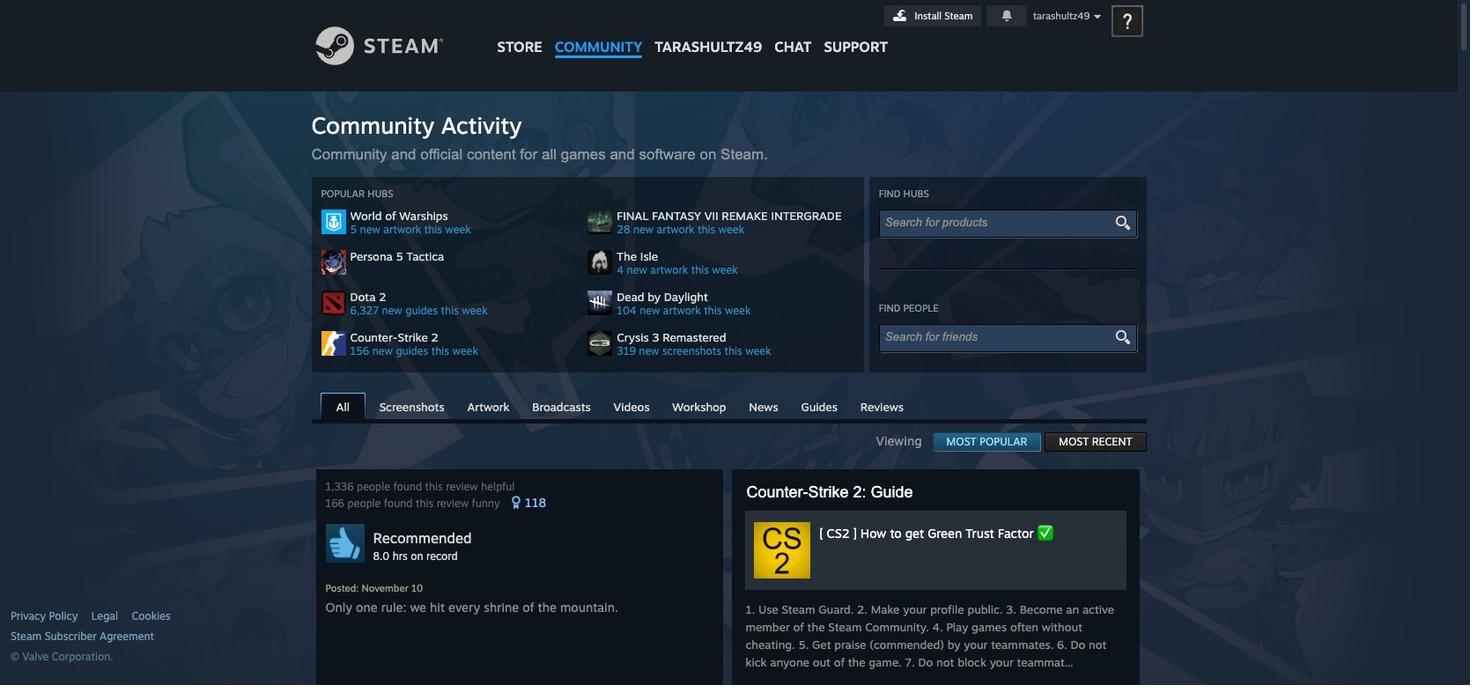 Task type: vqa. For each thing, say whether or not it's contained in the screenshot.


Task type: describe. For each thing, give the bounding box(es) containing it.
posted:
[[326, 582, 359, 595]]

mountain.
[[560, 600, 618, 615]]

games inside community activity community and official content for all games and software on steam.
[[561, 146, 606, 163]]

on inside recommended 8.0 hrs on record
[[411, 550, 423, 563]]

cs2
[[827, 526, 850, 541]]

crysis 3 remastered 319 new screenshots this week
[[617, 330, 772, 358]]

videos
[[614, 400, 650, 414]]

hit
[[430, 600, 445, 615]]

funny
[[472, 497, 500, 510]]

rule:
[[381, 600, 407, 615]]

privacy policy
[[11, 610, 78, 623]]

dota
[[350, 290, 376, 304]]

tarashultz49 link
[[649, 0, 769, 64]]

of inside posted: november 10 only one rule: we hit every shrine of the mountain.
[[523, 600, 534, 615]]

make
[[871, 603, 900, 617]]

1 vertical spatial review
[[437, 497, 469, 510]]

popular hubs
[[321, 188, 394, 200]]

legal
[[92, 610, 118, 623]]

recommended
[[373, 530, 472, 547]]

vii
[[705, 209, 719, 223]]

strike for 2
[[398, 330, 428, 345]]

block
[[958, 656, 987, 670]]

valve
[[22, 650, 49, 664]]

104
[[617, 304, 637, 317]]

support link
[[818, 0, 895, 60]]

find for find people
[[879, 302, 901, 315]]

hrs
[[393, 550, 408, 563]]

most popular link
[[933, 433, 1042, 452]]

dota 2 6,327 new guides this week
[[350, 290, 488, 317]]

1 vertical spatial not
[[937, 656, 955, 670]]

intergrade
[[771, 209, 842, 223]]

week inside dota 2 6,327 new guides this week
[[462, 304, 488, 317]]

screenshots
[[380, 400, 445, 414]]

public.
[[968, 603, 1003, 617]]

cheating.
[[746, 638, 795, 652]]

]
[[854, 526, 857, 541]]

counter-strike 2: guide
[[747, 484, 913, 501]]

software
[[639, 146, 696, 163]]

final fantasy vii remake intergrade link
[[617, 209, 855, 223]]

1 horizontal spatial your
[[964, 638, 988, 652]]

2 inside dota 2 6,327 new guides this week
[[379, 290, 386, 304]]

privacy policy link
[[11, 610, 78, 624]]

[
[[820, 526, 824, 541]]

2.
[[857, 603, 868, 617]]

of up 5.
[[794, 620, 804, 634]]

guides link
[[793, 394, 847, 419]]

4
[[617, 263, 624, 277]]

persona 5 tactica
[[350, 249, 444, 263]]

new inside "final fantasy vii remake intergrade 28 new artwork this week"
[[634, 223, 654, 236]]

recent
[[1092, 435, 1133, 449]]

artwork inside "final fantasy vii remake intergrade 28 new artwork this week"
[[657, 223, 695, 236]]

warships
[[399, 209, 448, 223]]

screenshots link
[[371, 394, 454, 419]]

praise
[[835, 638, 867, 652]]

find hubs
[[879, 188, 930, 200]]

hubs
[[368, 188, 394, 200]]

4.
[[933, 620, 944, 634]]

most popular
[[947, 435, 1028, 449]]

screenshots
[[663, 345, 722, 358]]

this inside counter-strike 2 156 new guides this week
[[432, 345, 449, 358]]

week inside dead by daylight 104 new artwork this week
[[725, 304, 751, 317]]

©
[[11, 650, 19, 664]]

(commended)
[[870, 638, 945, 652]]

this inside the isle 4 new artwork this week
[[692, 263, 709, 277]]

agreement
[[100, 630, 154, 643]]

privacy
[[11, 610, 46, 623]]

by inside dead by daylight 104 new artwork this week
[[648, 290, 661, 304]]

156
[[350, 345, 369, 358]]

out
[[813, 656, 831, 670]]

kick
[[746, 656, 767, 670]]

1 vertical spatial found
[[384, 497, 413, 510]]

1 and from the left
[[391, 146, 416, 163]]

become
[[1020, 603, 1063, 617]]

2 vertical spatial your
[[990, 656, 1014, 670]]

people for find
[[904, 302, 939, 315]]

broadcasts link
[[524, 394, 600, 419]]

2 and from the left
[[610, 146, 635, 163]]

how
[[861, 526, 887, 541]]

strike for 2:
[[808, 484, 849, 501]]

steam.
[[721, 146, 768, 163]]

1 vertical spatial popular
[[980, 435, 1028, 449]]

member
[[746, 620, 790, 634]]

this inside world of warships 5 new artwork this week
[[425, 223, 442, 236]]

final
[[617, 209, 649, 223]]

✅
[[1038, 526, 1054, 541]]

the
[[617, 249, 637, 263]]

of inside world of warships 5 new artwork this week
[[385, 209, 396, 223]]

most for most popular
[[947, 435, 977, 449]]

all
[[542, 146, 557, 163]]

counter- for counter-strike 2 156 new guides this week
[[350, 330, 398, 345]]

0 vertical spatial tarashultz49
[[1034, 10, 1090, 22]]

reviews link
[[852, 394, 913, 419]]

tactica
[[407, 249, 444, 263]]

166
[[326, 497, 345, 510]]

steam right use
[[782, 603, 816, 617]]

record
[[427, 550, 458, 563]]

reviews
[[861, 400, 904, 414]]

cookies
[[132, 610, 171, 623]]

1 vertical spatial 5
[[396, 249, 403, 263]]

helpful
[[481, 480, 515, 493]]

support
[[824, 38, 888, 56]]

dead
[[617, 290, 645, 304]]

0 vertical spatial not
[[1089, 638, 1107, 652]]



Task type: locate. For each thing, give the bounding box(es) containing it.
1 vertical spatial strike
[[808, 484, 849, 501]]

0 vertical spatial find
[[879, 188, 901, 200]]

by down play
[[948, 638, 961, 652]]

tarashultz49
[[1034, 10, 1090, 22], [655, 38, 762, 56]]

of
[[385, 209, 396, 223], [523, 600, 534, 615], [794, 620, 804, 634], [834, 656, 845, 670]]

not
[[1089, 638, 1107, 652], [937, 656, 955, 670]]

subscriber
[[45, 630, 97, 643]]

1 vertical spatial by
[[948, 638, 961, 652]]

1.
[[746, 603, 755, 617]]

people for 1,336
[[357, 480, 390, 493]]

3
[[652, 330, 660, 345]]

posted: november 10 only one rule: we hit every shrine of the mountain.
[[326, 582, 618, 615]]

0 horizontal spatial not
[[937, 656, 955, 670]]

0 vertical spatial 2
[[379, 290, 386, 304]]

1 vertical spatial the
[[808, 620, 825, 634]]

None text field
[[885, 216, 1116, 229], [885, 330, 1116, 344], [885, 216, 1116, 229], [885, 330, 1116, 344]]

counter- down 6,327
[[350, 330, 398, 345]]

hubs
[[904, 188, 930, 200]]

anyone
[[770, 656, 810, 670]]

0 vertical spatial your
[[903, 603, 927, 617]]

3.
[[1007, 603, 1017, 617]]

dota 2 link
[[350, 290, 588, 304]]

week right vii
[[719, 223, 745, 236]]

0 horizontal spatial popular
[[321, 188, 365, 200]]

1 horizontal spatial popular
[[980, 435, 1028, 449]]

0 horizontal spatial strike
[[398, 330, 428, 345]]

0 vertical spatial games
[[561, 146, 606, 163]]

most inside most popular link
[[947, 435, 977, 449]]

all
[[336, 400, 350, 414]]

1 most from the left
[[947, 435, 977, 449]]

1 vertical spatial counter-
[[747, 484, 808, 501]]

most recent
[[1059, 435, 1133, 449]]

steam right the install
[[945, 10, 973, 22]]

1 vertical spatial games
[[972, 620, 1007, 634]]

artwork inside dead by daylight 104 new artwork this week
[[663, 304, 701, 317]]

new right 6,327
[[382, 304, 403, 317]]

counter- left 2:
[[747, 484, 808, 501]]

by right dead
[[648, 290, 661, 304]]

2 inside counter-strike 2 156 new guides this week
[[431, 330, 439, 345]]

use
[[759, 603, 779, 617]]

on left steam.
[[700, 146, 717, 163]]

0 vertical spatial community
[[312, 111, 435, 139]]

your down teammates.
[[990, 656, 1014, 670]]

strike down dota 2 6,327 new guides this week
[[398, 330, 428, 345]]

without
[[1042, 620, 1083, 634]]

0 horizontal spatial your
[[903, 603, 927, 617]]

often
[[1011, 620, 1039, 634]]

for
[[520, 146, 538, 163]]

videos link
[[605, 394, 659, 419]]

new inside counter-strike 2 156 new guides this week
[[373, 345, 393, 358]]

steam up praise
[[829, 620, 862, 634]]

artwork up the isle 4 new artwork this week
[[657, 223, 695, 236]]

guides up counter-strike 2 156 new guides this week in the left of the page
[[406, 304, 438, 317]]

1 horizontal spatial not
[[1089, 638, 1107, 652]]

1 horizontal spatial strike
[[808, 484, 849, 501]]

viewing
[[876, 434, 933, 449]]

most inside 'link'
[[1059, 435, 1089, 449]]

news link
[[740, 394, 788, 419]]

this inside dota 2 6,327 new guides this week
[[441, 304, 459, 317]]

new inside "crysis 3 remastered 319 new screenshots this week"
[[639, 345, 660, 358]]

0 vertical spatial people
[[904, 302, 939, 315]]

artwork inside world of warships 5 new artwork this week
[[384, 223, 421, 236]]

1 vertical spatial guides
[[396, 345, 429, 358]]

week
[[445, 223, 471, 236], [719, 223, 745, 236], [712, 263, 738, 277], [462, 304, 488, 317], [725, 304, 751, 317], [453, 345, 478, 358], [746, 345, 772, 358]]

community.
[[866, 620, 930, 634]]

most recent link
[[1045, 433, 1147, 452]]

games inside 1. use steam guard. 2. make your profile public. 3. become an active member of the steam community. 4. play games often without cheating. 5. get praise (commended) by your teammates. 6. do not kick anyone out of the game. 7. do not block your teammat...
[[972, 620, 1007, 634]]

0 vertical spatial strike
[[398, 330, 428, 345]]

most for most recent
[[1059, 435, 1089, 449]]

steam down privacy
[[11, 630, 42, 643]]

content
[[467, 146, 516, 163]]

all link
[[320, 393, 366, 421]]

1 vertical spatial do
[[919, 656, 934, 670]]

0 horizontal spatial 2
[[379, 290, 386, 304]]

counter- for counter-strike 2: guide
[[747, 484, 808, 501]]

store
[[497, 38, 543, 56]]

1 vertical spatial people
[[357, 480, 390, 493]]

0 vertical spatial the
[[538, 600, 557, 615]]

new
[[360, 223, 381, 236], [634, 223, 654, 236], [627, 263, 648, 277], [382, 304, 403, 317], [640, 304, 660, 317], [373, 345, 393, 358], [639, 345, 660, 358]]

counter- inside counter-strike 2 156 new guides this week
[[350, 330, 398, 345]]

most right viewing
[[947, 435, 977, 449]]

1 vertical spatial your
[[964, 638, 988, 652]]

workshop
[[673, 400, 727, 414]]

118
[[525, 495, 547, 510]]

week up persona 5 tactica link
[[445, 223, 471, 236]]

week up news 'link'
[[746, 345, 772, 358]]

2 vertical spatial people
[[348, 497, 381, 510]]

legal link
[[92, 610, 118, 624]]

1 community from the top
[[312, 111, 435, 139]]

this inside "crysis 3 remastered 319 new screenshots this week"
[[725, 345, 743, 358]]

week up crysis 3 remastered link
[[725, 304, 751, 317]]

1 horizontal spatial the
[[808, 620, 825, 634]]

2 down dota 2 6,327 new guides this week
[[431, 330, 439, 345]]

most left recent
[[1059, 435, 1089, 449]]

new inside world of warships 5 new artwork this week
[[360, 223, 381, 236]]

2 horizontal spatial your
[[990, 656, 1014, 670]]

1 horizontal spatial do
[[1071, 638, 1086, 652]]

2 community from the top
[[312, 146, 387, 163]]

[ cs2 ] how to get green trust factor ✅
[[820, 526, 1054, 541]]

0 horizontal spatial the
[[538, 600, 557, 615]]

an
[[1067, 603, 1080, 617]]

active
[[1083, 603, 1115, 617]]

new right the 28
[[634, 223, 654, 236]]

on
[[700, 146, 717, 163], [411, 550, 423, 563]]

counter-
[[350, 330, 398, 345], [747, 484, 808, 501]]

game.
[[869, 656, 902, 670]]

games right all
[[561, 146, 606, 163]]

dead by daylight 104 new artwork this week
[[617, 290, 751, 317]]

crysis 3 remastered link
[[617, 330, 855, 345]]

1 horizontal spatial on
[[700, 146, 717, 163]]

week inside the isle 4 new artwork this week
[[712, 263, 738, 277]]

new inside dead by daylight 104 new artwork this week
[[640, 304, 660, 317]]

community
[[555, 38, 643, 56]]

found
[[393, 480, 422, 493], [384, 497, 413, 510]]

the down praise
[[848, 656, 866, 670]]

1 horizontal spatial and
[[610, 146, 635, 163]]

persona 5 tactica link
[[350, 249, 588, 263]]

319
[[617, 345, 636, 358]]

week down dota 2 link
[[453, 345, 478, 358]]

1 vertical spatial find
[[879, 302, 901, 315]]

week inside counter-strike 2 156 new guides this week
[[453, 345, 478, 358]]

0 vertical spatial by
[[648, 290, 661, 304]]

0 vertical spatial on
[[700, 146, 717, 163]]

0 horizontal spatial tarashultz49
[[655, 38, 762, 56]]

remake
[[722, 209, 768, 223]]

0 horizontal spatial 5
[[350, 223, 357, 236]]

of down hubs
[[385, 209, 396, 223]]

on inside community activity community and official content for all games and software on steam.
[[700, 146, 717, 163]]

guides down dota 2 6,327 new guides this week
[[396, 345, 429, 358]]

play
[[947, 620, 969, 634]]

guides
[[801, 400, 838, 414]]

artwork up daylight
[[651, 263, 688, 277]]

new up persona
[[360, 223, 381, 236]]

new right 156
[[373, 345, 393, 358]]

policy
[[49, 610, 78, 623]]

2 horizontal spatial the
[[848, 656, 866, 670]]

0 horizontal spatial most
[[947, 435, 977, 449]]

new inside dota 2 6,327 new guides this week
[[382, 304, 403, 317]]

do
[[1071, 638, 1086, 652], [919, 656, 934, 670]]

install steam
[[915, 10, 973, 22]]

1 vertical spatial tarashultz49
[[655, 38, 762, 56]]

0 horizontal spatial and
[[391, 146, 416, 163]]

0 horizontal spatial on
[[411, 550, 423, 563]]

not left block
[[937, 656, 955, 670]]

0 horizontal spatial by
[[648, 290, 661, 304]]

review up the funny
[[446, 480, 478, 493]]

0 vertical spatial review
[[446, 480, 478, 493]]

guide
[[871, 484, 913, 501]]

week inside "crysis 3 remastered 319 new screenshots this week"
[[746, 345, 772, 358]]

5 left tactica
[[396, 249, 403, 263]]

0 horizontal spatial games
[[561, 146, 606, 163]]

we
[[410, 600, 427, 615]]

final fantasy vii remake intergrade 28 new artwork this week
[[617, 209, 842, 236]]

week up dead by daylight link
[[712, 263, 738, 277]]

your up block
[[964, 638, 988, 652]]

official
[[421, 146, 463, 163]]

1 horizontal spatial games
[[972, 620, 1007, 634]]

and left official
[[391, 146, 416, 163]]

the
[[538, 600, 557, 615], [808, 620, 825, 634], [848, 656, 866, 670]]

isle
[[640, 249, 658, 263]]

0 horizontal spatial do
[[919, 656, 934, 670]]

0 horizontal spatial counter-
[[350, 330, 398, 345]]

guides
[[406, 304, 438, 317], [396, 345, 429, 358]]

review left the funny
[[437, 497, 469, 510]]

this inside dead by daylight 104 new artwork this week
[[704, 304, 722, 317]]

week inside "final fantasy vii remake intergrade 28 new artwork this week"
[[719, 223, 745, 236]]

28
[[617, 223, 630, 236]]

1 horizontal spatial 5
[[396, 249, 403, 263]]

5.
[[799, 638, 809, 652]]

artwork inside the isle 4 new artwork this week
[[651, 263, 688, 277]]

5
[[350, 223, 357, 236], [396, 249, 403, 263]]

0 vertical spatial 5
[[350, 223, 357, 236]]

your up community.
[[903, 603, 927, 617]]

guides inside dota 2 6,327 new guides this week
[[406, 304, 438, 317]]

1 vertical spatial community
[[312, 146, 387, 163]]

fantasy
[[652, 209, 701, 223]]

the inside posted: november 10 only one rule: we hit every shrine of the mountain.
[[538, 600, 557, 615]]

by inside 1. use steam guard. 2. make your profile public. 3. become an active member of the steam community. 4. play games often without cheating. 5. get praise (commended) by your teammates. 6. do not kick anyone out of the game. 7. do not block your teammat...
[[948, 638, 961, 652]]

1,336
[[326, 480, 354, 493]]

guides inside counter-strike 2 156 new guides this week
[[396, 345, 429, 358]]

2
[[379, 290, 386, 304], [431, 330, 439, 345]]

0 vertical spatial popular
[[321, 188, 365, 200]]

to
[[890, 526, 902, 541]]

1 horizontal spatial tarashultz49
[[1034, 10, 1090, 22]]

strike inside counter-strike 2 156 new guides this week
[[398, 330, 428, 345]]

None image field
[[1113, 215, 1133, 231], [1113, 330, 1133, 345], [1113, 215, 1133, 231], [1113, 330, 1133, 345]]

0 vertical spatial found
[[393, 480, 422, 493]]

steam inside "link"
[[945, 10, 973, 22]]

2 most from the left
[[1059, 435, 1089, 449]]

news
[[749, 400, 779, 414]]

2 find from the top
[[879, 302, 901, 315]]

do right 6.
[[1071, 638, 1086, 652]]

new inside the isle 4 new artwork this week
[[627, 263, 648, 277]]

1 horizontal spatial by
[[948, 638, 961, 652]]

5 inside world of warships 5 new artwork this week
[[350, 223, 357, 236]]

find for find hubs
[[879, 188, 901, 200]]

of right "shrine" at left bottom
[[523, 600, 534, 615]]

strike left 2:
[[808, 484, 849, 501]]

the up get
[[808, 620, 825, 634]]

and left software
[[610, 146, 635, 163]]

0 vertical spatial guides
[[406, 304, 438, 317]]

community up popular hubs
[[312, 146, 387, 163]]

the left mountain.
[[538, 600, 557, 615]]

artwork up persona 5 tactica
[[384, 223, 421, 236]]

of right the out
[[834, 656, 845, 670]]

guard.
[[819, 603, 854, 617]]

artwork
[[384, 223, 421, 236], [657, 223, 695, 236], [651, 263, 688, 277], [663, 304, 701, 317]]

on right the hrs
[[411, 550, 423, 563]]

1 vertical spatial 2
[[431, 330, 439, 345]]

recommended 8.0 hrs on record
[[373, 530, 472, 563]]

2:
[[853, 484, 867, 501]]

1 horizontal spatial counter-
[[747, 484, 808, 501]]

1 find from the top
[[879, 188, 901, 200]]

do right 7.
[[919, 656, 934, 670]]

crysis
[[617, 330, 649, 345]]

community up hubs
[[312, 111, 435, 139]]

this inside "final fantasy vii remake intergrade 28 new artwork this week"
[[698, 223, 716, 236]]

5 up persona
[[350, 223, 357, 236]]

not down active
[[1089, 638, 1107, 652]]

week inside world of warships 5 new artwork this week
[[445, 223, 471, 236]]

week up 'counter-strike 2' link at the left of page
[[462, 304, 488, 317]]

2 right dota on the left top
[[379, 290, 386, 304]]

counter-strike 2 link
[[350, 330, 588, 345]]

only
[[326, 600, 352, 615]]

2 vertical spatial the
[[848, 656, 866, 670]]

1 vertical spatial on
[[411, 550, 423, 563]]

green
[[928, 526, 962, 541]]

6,327
[[350, 304, 379, 317]]

0 vertical spatial do
[[1071, 638, 1086, 652]]

1 horizontal spatial 2
[[431, 330, 439, 345]]

daylight
[[664, 290, 708, 304]]

games down public. in the right of the page
[[972, 620, 1007, 634]]

activity
[[441, 111, 522, 139]]

steam inside cookies steam subscriber agreement © valve corporation.
[[11, 630, 42, 643]]

new right 104
[[640, 304, 660, 317]]

0 vertical spatial counter-
[[350, 330, 398, 345]]

new right the 4
[[627, 263, 648, 277]]

1 horizontal spatial most
[[1059, 435, 1089, 449]]

counter-strike 2 156 new guides this week
[[350, 330, 478, 358]]

new right '319'
[[639, 345, 660, 358]]

factor
[[998, 526, 1034, 541]]

artwork up the remastered
[[663, 304, 701, 317]]



